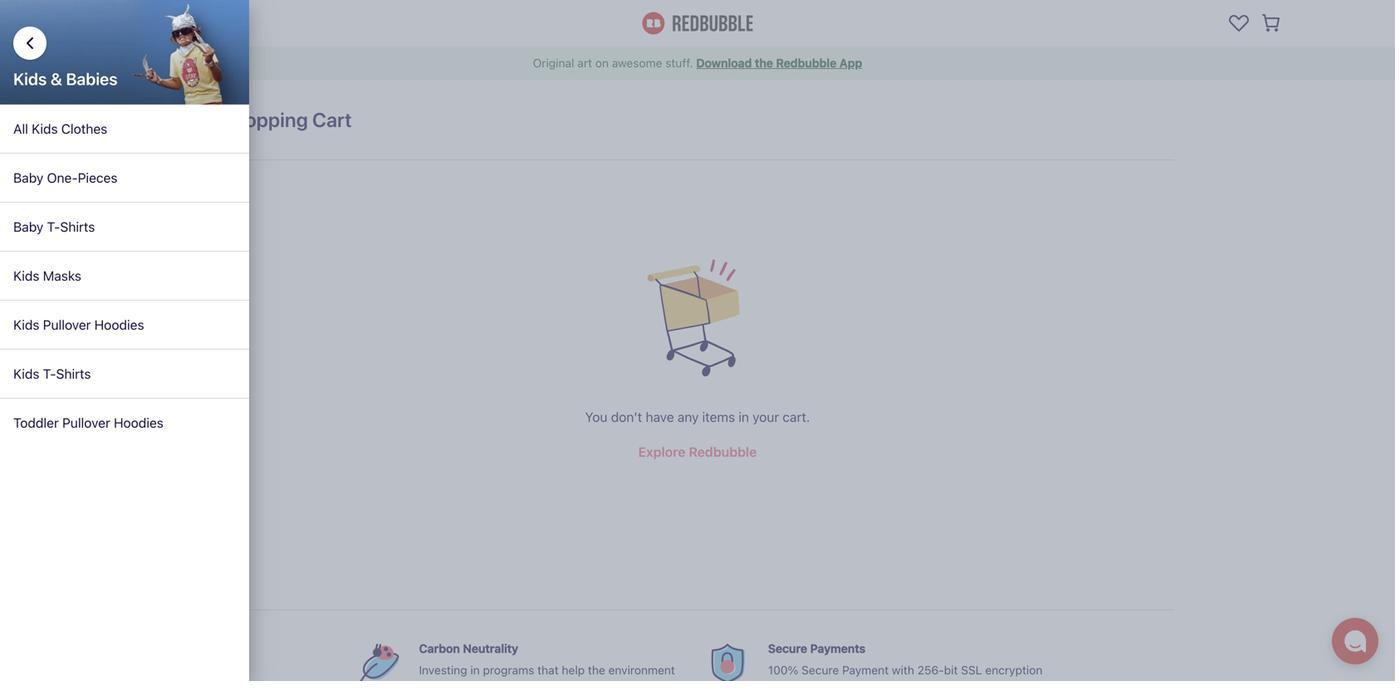 Task type: describe. For each thing, give the bounding box(es) containing it.
original
[[533, 56, 575, 70]]

1 vertical spatial secure
[[802, 663, 839, 677]]

kids for pullover
[[13, 317, 39, 333]]

you
[[585, 409, 608, 425]]

0 vertical spatial secure
[[768, 642, 808, 656]]

baby t-shirts link
[[0, 203, 249, 252]]

have
[[646, 409, 674, 425]]

bit
[[944, 663, 958, 677]]

shopping cart
[[221, 108, 352, 131]]

explore redbubble link
[[639, 441, 757, 463]]

shirts for kids t-shirts
[[56, 366, 91, 382]]

trust signals element
[[221, 624, 1175, 681]]

stuff.
[[666, 56, 693, 70]]

one-
[[47, 170, 78, 186]]

cart
[[312, 108, 352, 131]]

shopping
[[221, 108, 308, 131]]

kids t-shirts
[[13, 366, 91, 382]]

payments
[[811, 642, 866, 656]]

all kids clothes
[[13, 121, 107, 137]]

kids pullover hoodies link
[[0, 301, 249, 350]]

baby one-pieces link
[[0, 154, 249, 203]]

items
[[703, 409, 735, 425]]

that
[[538, 663, 559, 677]]

download
[[697, 56, 752, 70]]

programs
[[483, 663, 535, 677]]

baby for baby t-shirts
[[13, 219, 43, 235]]

explore
[[639, 444, 686, 460]]

pullover for kids
[[43, 317, 91, 333]]

shirts for baby t-shirts
[[60, 219, 95, 235]]

&
[[51, 69, 62, 88]]

products dialog
[[0, 0, 1396, 681]]

in inside the 'carbon neutrality investing in programs that help the environment'
[[471, 663, 480, 677]]

redbubble logo image
[[643, 12, 753, 34]]

secure payments element
[[702, 637, 1043, 681]]

kids inside the all kids clothes link
[[32, 121, 58, 137]]

0 vertical spatial the
[[755, 56, 774, 70]]

explore redbubble
[[639, 444, 757, 460]]

help
[[562, 663, 585, 677]]

kids masks
[[13, 268, 81, 284]]

toddler pullover hoodies link
[[0, 399, 249, 447]]

encryption
[[986, 663, 1043, 677]]

investing
[[419, 663, 467, 677]]



Task type: vqa. For each thing, say whether or not it's contained in the screenshot.
&'s Kids
yes



Task type: locate. For each thing, give the bounding box(es) containing it.
kids for &
[[13, 69, 47, 88]]

toddler pullover hoodies
[[13, 415, 164, 431]]

toddler
[[13, 415, 59, 431]]

payment
[[843, 663, 889, 677]]

the
[[755, 56, 774, 70], [588, 663, 606, 677]]

1 horizontal spatial redbubble
[[776, 56, 837, 70]]

1 vertical spatial baby
[[13, 219, 43, 235]]

1 vertical spatial t-
[[43, 366, 56, 382]]

0 vertical spatial t-
[[47, 219, 60, 235]]

100%
[[768, 663, 799, 677]]

hoodies for kids pullover hoodies
[[94, 317, 144, 333]]

1 horizontal spatial the
[[755, 56, 774, 70]]

clothes
[[61, 121, 107, 137]]

in down neutrality
[[471, 663, 480, 677]]

kids
[[13, 69, 47, 88], [32, 121, 58, 137], [13, 268, 39, 284], [13, 317, 39, 333], [13, 366, 39, 382]]

baby t-shirts
[[13, 219, 95, 235]]

neutrality
[[463, 642, 519, 656]]

carbon
[[419, 642, 460, 656]]

you don't have any items in your cart.
[[585, 409, 810, 425]]

hoodies for toddler pullover hoodies
[[114, 415, 164, 431]]

pullover
[[43, 317, 91, 333], [62, 415, 110, 431]]

kids inside kids pullover hoodies link
[[13, 317, 39, 333]]

secure up 100%
[[768, 642, 808, 656]]

1 vertical spatial redbubble
[[689, 444, 757, 460]]

t-
[[47, 219, 60, 235], [43, 366, 56, 382]]

any
[[678, 409, 699, 425]]

hoodies down kids t-shirts link at the bottom left of the page
[[114, 415, 164, 431]]

ssl
[[961, 663, 983, 677]]

1 vertical spatial pullover
[[62, 415, 110, 431]]

baby left one-
[[13, 170, 43, 186]]

t- for baby
[[47, 219, 60, 235]]

0 vertical spatial pullover
[[43, 317, 91, 333]]

kids masks link
[[0, 252, 249, 301]]

0 horizontal spatial in
[[471, 663, 480, 677]]

baby up kids masks
[[13, 219, 43, 235]]

carbon neutrality image
[[359, 644, 399, 681]]

all
[[13, 121, 28, 137]]

pullover down 'masks' at the left
[[43, 317, 91, 333]]

open chat image
[[1344, 630, 1368, 653]]

pullover for toddler
[[62, 415, 110, 431]]

shirts down baby one-pieces at top
[[60, 219, 95, 235]]

kids right all
[[32, 121, 58, 137]]

kids inside kids t-shirts link
[[13, 366, 39, 382]]

pieces
[[78, 170, 118, 186]]

hoodies
[[94, 317, 144, 333], [114, 415, 164, 431]]

in left your
[[739, 409, 749, 425]]

kids for masks
[[13, 268, 39, 284]]

all kids clothes link
[[0, 105, 249, 154]]

shirts
[[60, 219, 95, 235], [56, 366, 91, 382]]

kids inside kids masks link
[[13, 268, 39, 284]]

baby for baby one-pieces
[[13, 170, 43, 186]]

0 vertical spatial baby
[[13, 170, 43, 186]]

environment
[[609, 663, 675, 677]]

1 vertical spatial in
[[471, 663, 480, 677]]

0 horizontal spatial the
[[588, 663, 606, 677]]

on
[[596, 56, 609, 70]]

0 vertical spatial shirts
[[60, 219, 95, 235]]

baby inside baby t-shirts link
[[13, 219, 43, 235]]

pullover right toddler
[[62, 415, 110, 431]]

redbubble left the app
[[776, 56, 837, 70]]

kids left 'masks' at the left
[[13, 268, 39, 284]]

baby inside baby one-pieces link
[[13, 170, 43, 186]]

masks
[[43, 268, 81, 284]]

with
[[892, 663, 915, 677]]

0 vertical spatial in
[[739, 409, 749, 425]]

the right download at top
[[755, 56, 774, 70]]

kids for t-
[[13, 366, 39, 382]]

in
[[739, 409, 749, 425], [471, 663, 480, 677]]

0 horizontal spatial redbubble
[[689, 444, 757, 460]]

secure payments 100% secure payment with 256-bit ssl encryption
[[768, 642, 1043, 677]]

redbubble inside explore redbubble link
[[689, 444, 757, 460]]

original art on awesome stuff. download the redbubble app
[[533, 56, 863, 70]]

1 baby from the top
[[13, 170, 43, 186]]

0 vertical spatial hoodies
[[94, 317, 144, 333]]

awesome
[[612, 56, 663, 70]]

t- up kids masks
[[47, 219, 60, 235]]

carbon neutrality element
[[353, 637, 675, 681]]

app
[[840, 56, 863, 70]]

kids down kids masks
[[13, 317, 39, 333]]

your
[[753, 409, 780, 425]]

carbon neutrality investing in programs that help the environment
[[419, 642, 675, 677]]

don't
[[611, 409, 642, 425]]

1 vertical spatial hoodies
[[114, 415, 164, 431]]

1 vertical spatial the
[[588, 663, 606, 677]]

t- for kids
[[43, 366, 56, 382]]

kids left &
[[13, 69, 47, 88]]

baby
[[13, 170, 43, 186], [13, 219, 43, 235]]

cart.
[[783, 409, 810, 425]]

kids & babies
[[13, 69, 118, 88]]

redbubble
[[776, 56, 837, 70], [689, 444, 757, 460]]

empty cart image
[[640, 246, 756, 393]]

secure
[[768, 642, 808, 656], [802, 663, 839, 677]]

the right the "help"
[[588, 663, 606, 677]]

hoodies down kids masks link
[[94, 317, 144, 333]]

256-
[[918, 663, 944, 677]]

babies
[[66, 69, 118, 88]]

shirts down kids pullover hoodies at the left top of page
[[56, 366, 91, 382]]

the inside the 'carbon neutrality investing in programs that help the environment'
[[588, 663, 606, 677]]

secure payments image
[[709, 644, 749, 681]]

art
[[578, 56, 592, 70]]

2 baby from the top
[[13, 219, 43, 235]]

kids up toddler
[[13, 366, 39, 382]]

t- up toddler
[[43, 366, 56, 382]]

kids t-shirts link
[[0, 350, 249, 399]]

1 vertical spatial shirts
[[56, 366, 91, 382]]

0 vertical spatial redbubble
[[776, 56, 837, 70]]

secure down 'payments'
[[802, 663, 839, 677]]

1 horizontal spatial in
[[739, 409, 749, 425]]

kids pullover hoodies
[[13, 317, 144, 333]]

download the redbubble app link
[[697, 56, 863, 70]]

redbubble down items
[[689, 444, 757, 460]]

baby one-pieces
[[13, 170, 118, 186]]



